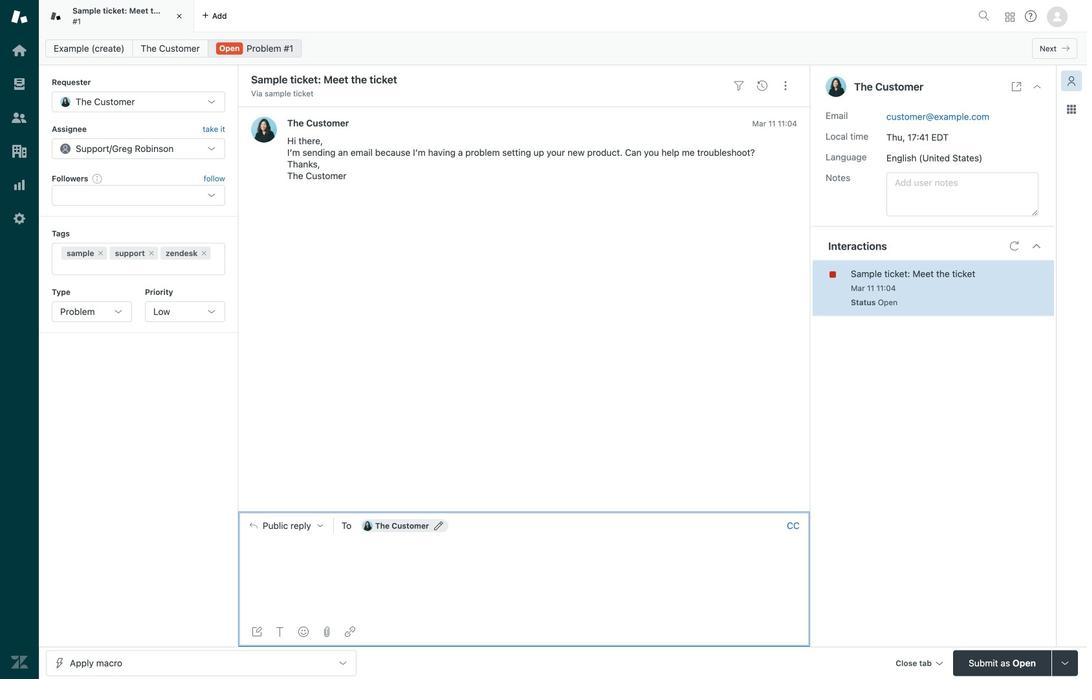 Task type: vqa. For each thing, say whether or not it's contained in the screenshot.
March 24, 2024 text box
no



Task type: locate. For each thing, give the bounding box(es) containing it.
main element
[[0, 0, 39, 680]]

tabs tab list
[[39, 0, 974, 32]]

customers image
[[11, 109, 28, 126]]

get started image
[[11, 42, 28, 59]]

secondary element
[[39, 36, 1088, 62]]

displays possible ticket submission types image
[[1061, 659, 1071, 669]]

user image
[[826, 76, 847, 97]]

close image
[[1033, 82, 1043, 92]]

reporting image
[[11, 177, 28, 194]]

insert emojis image
[[299, 627, 309, 638]]

remove image
[[97, 250, 105, 257]]

events image
[[758, 81, 768, 91]]

edit user image
[[435, 522, 444, 531]]

customer@example.com image
[[362, 521, 373, 532]]

Mar 11 11:04 text field
[[753, 119, 798, 128]]

customer context image
[[1067, 76, 1078, 86]]

tab
[[39, 0, 194, 32]]

remove image
[[148, 250, 155, 257], [200, 250, 208, 257]]

Public reply composer text field
[[244, 540, 805, 567]]

0 horizontal spatial remove image
[[148, 250, 155, 257]]

format text image
[[275, 627, 286, 638]]

1 horizontal spatial remove image
[[200, 250, 208, 257]]

zendesk products image
[[1006, 13, 1015, 22]]

add attachment image
[[322, 627, 332, 638]]

filter image
[[734, 81, 745, 91]]



Task type: describe. For each thing, give the bounding box(es) containing it.
zendesk image
[[11, 655, 28, 672]]

draft mode image
[[252, 627, 262, 638]]

Add user notes text field
[[887, 173, 1039, 217]]

Mar 11 11:04 text field
[[852, 284, 897, 293]]

get help image
[[1026, 10, 1037, 22]]

info on adding followers image
[[92, 174, 103, 184]]

view more details image
[[1012, 82, 1022, 92]]

add link (cmd k) image
[[345, 627, 356, 638]]

admin image
[[11, 210, 28, 227]]

2 remove image from the left
[[200, 250, 208, 257]]

close image
[[173, 10, 186, 23]]

views image
[[11, 76, 28, 93]]

organizations image
[[11, 143, 28, 160]]

ticket actions image
[[781, 81, 791, 91]]

1 remove image from the left
[[148, 250, 155, 257]]

Subject field
[[249, 72, 725, 87]]

hide composer image
[[519, 507, 530, 517]]

apps image
[[1067, 104, 1078, 115]]

zendesk support image
[[11, 8, 28, 25]]

avatar image
[[251, 117, 277, 143]]



